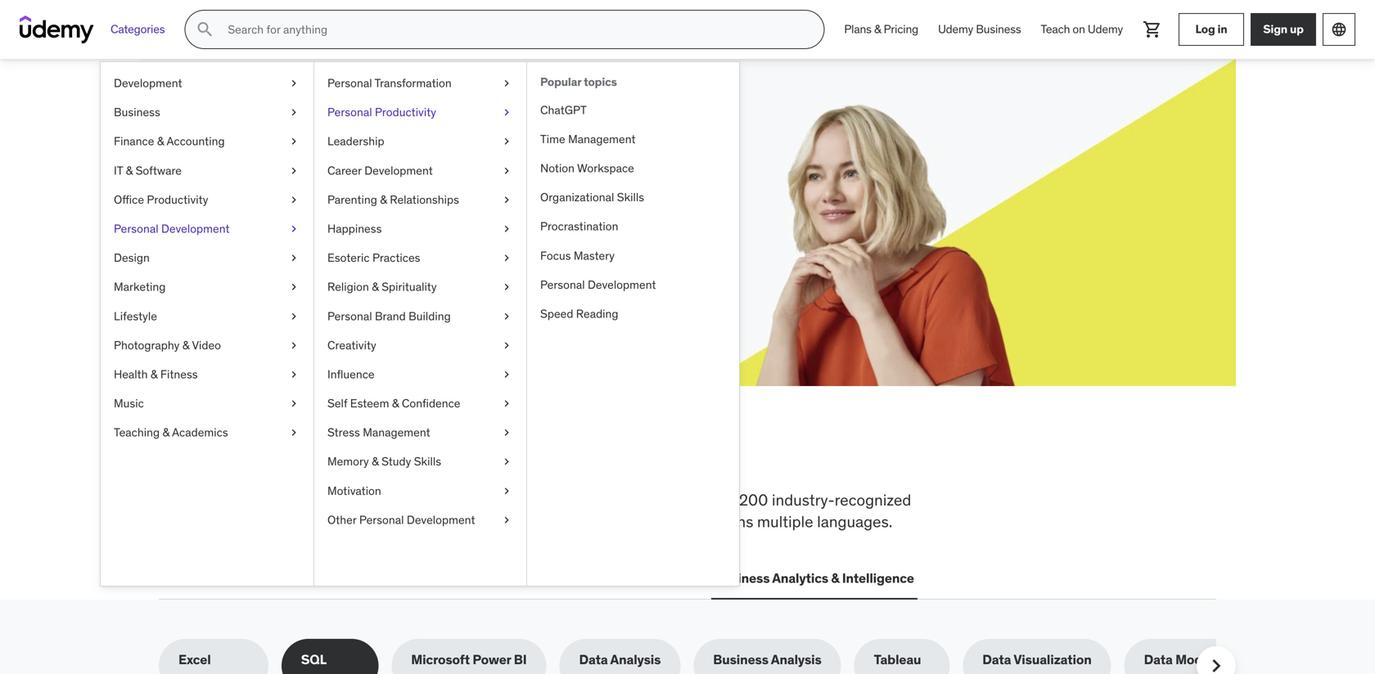 Task type: locate. For each thing, give the bounding box(es) containing it.
personal for xsmall image within personal transformation link
[[327, 76, 372, 90]]

xsmall image inside happiness "link"
[[500, 221, 513, 237]]

1 horizontal spatial analysis
[[771, 652, 822, 669]]

development inside personal productivity element
[[588, 277, 656, 292]]

personal development inside personal productivity element
[[540, 277, 656, 292]]

memory
[[327, 454, 369, 469]]

udemy right on
[[1088, 22, 1123, 37]]

0 horizontal spatial it
[[114, 163, 123, 178]]

happiness link
[[314, 214, 526, 244]]

data left the science
[[498, 570, 527, 587]]

dec
[[310, 189, 333, 206]]

productivity down software
[[147, 192, 208, 207]]

xsmall image for leadership
[[500, 134, 513, 150]]

intelligence
[[842, 570, 914, 587]]

personal development
[[114, 221, 230, 236], [540, 277, 656, 292]]

personal down to
[[359, 513, 404, 528]]

personal
[[327, 76, 372, 90], [327, 105, 372, 120], [114, 221, 158, 236], [540, 277, 585, 292], [327, 309, 372, 324], [359, 513, 404, 528]]

personal inside "link"
[[327, 105, 372, 120]]

business inside button
[[714, 570, 770, 587]]

focus mastery link
[[527, 241, 739, 270]]

& for health & fitness
[[151, 367, 158, 382]]

data left modeling
[[1144, 652, 1173, 669]]

0 horizontal spatial for
[[296, 130, 334, 164]]

office productivity link
[[101, 185, 314, 214]]

choose a language image
[[1331, 21, 1347, 38]]

xsmall image inside 'motivation' link
[[500, 483, 513, 499]]

xsmall image for personal brand building
[[500, 308, 513, 324]]

& for it & software
[[126, 163, 133, 178]]

shopping cart with 0 items image
[[1143, 20, 1162, 39]]

xsmall image for music
[[287, 396, 300, 412]]

development right web
[[193, 570, 274, 587]]

productivity down transformation
[[375, 105, 436, 120]]

sign
[[1263, 22, 1288, 37]]

1 vertical spatial management
[[363, 425, 430, 440]]

& right the 'finance'
[[157, 134, 164, 149]]

data visualization
[[983, 652, 1092, 669]]

xsmall image for design
[[287, 250, 300, 266]]

personal development up reading
[[540, 277, 656, 292]]

1 udemy from the left
[[938, 22, 973, 37]]

xsmall image for health & fitness
[[287, 367, 300, 383]]

relationships
[[390, 192, 459, 207]]

0 vertical spatial productivity
[[375, 105, 436, 120]]

0 horizontal spatial productivity
[[147, 192, 208, 207]]

skills up workplace
[[271, 436, 360, 479]]

xsmall image inside the parenting & relationships "link"
[[500, 192, 513, 208]]

pricing
[[884, 22, 919, 37]]

0 horizontal spatial personal development link
[[101, 214, 314, 244]]

1 horizontal spatial productivity
[[375, 105, 436, 120]]

development
[[114, 76, 182, 90], [364, 163, 433, 178], [161, 221, 230, 236], [588, 277, 656, 292], [407, 513, 475, 528], [193, 570, 274, 587]]

xsmall image inside esoteric practices link
[[500, 250, 513, 266]]

for inside skills for your future expand your potential with a course. starting at just $12.99 through dec 15.
[[296, 130, 334, 164]]

skills up supports
[[350, 490, 385, 510]]

skills down notion workspace link
[[617, 190, 644, 205]]

focus
[[540, 248, 571, 263]]

analysis for business analysis
[[771, 652, 822, 669]]

in
[[1218, 22, 1227, 37], [515, 436, 547, 479]]

management up workspace
[[568, 132, 636, 146]]

organizational
[[540, 190, 614, 205]]

it
[[114, 163, 123, 178], [294, 570, 305, 587]]

0 horizontal spatial udemy
[[938, 22, 973, 37]]

languages.
[[817, 512, 893, 532]]

on
[[1073, 22, 1085, 37]]

& inside "link"
[[380, 192, 387, 207]]

microsoft power bi
[[411, 652, 527, 669]]

productivity for office productivity
[[147, 192, 208, 207]]

submit search image
[[195, 20, 215, 39]]

0 horizontal spatial analysis
[[610, 652, 661, 669]]

personal productivity element
[[526, 62, 739, 586]]

xsmall image inside influence link
[[500, 367, 513, 383]]

parenting & relationships link
[[314, 185, 526, 214]]

personal development link up reading
[[527, 270, 739, 300]]

xsmall image inside creativity link
[[500, 338, 513, 354]]

memory & study skills link
[[314, 448, 526, 477]]

plans & pricing link
[[834, 10, 928, 49]]

personal down the 'religion'
[[327, 309, 372, 324]]

it certifications
[[294, 570, 391, 587]]

teaching
[[114, 425, 160, 440]]

1 vertical spatial it
[[294, 570, 305, 587]]

skills inside 'link'
[[414, 454, 441, 469]]

it & software link
[[101, 156, 314, 185]]

& for memory & study skills
[[372, 454, 379, 469]]

business analytics & intelligence button
[[711, 559, 918, 599]]

1 vertical spatial leadership
[[411, 570, 478, 587]]

1 vertical spatial skills
[[617, 190, 644, 205]]

sign up
[[1263, 22, 1304, 37]]

xsmall image inside religion & spirituality link
[[500, 279, 513, 295]]

skills down stress management link
[[414, 454, 441, 469]]

1 vertical spatial skills
[[350, 490, 385, 510]]

& for parenting & relationships
[[380, 192, 387, 207]]

up
[[1290, 22, 1304, 37]]

& right 'analytics'
[[831, 570, 839, 587]]

popular
[[540, 74, 581, 89]]

leadership button
[[407, 559, 482, 599]]

0 vertical spatial for
[[296, 130, 334, 164]]

speed
[[540, 307, 573, 321]]

personal for xsmall icon within the "personal brand building" link
[[327, 309, 372, 324]]

lifestyle
[[114, 309, 157, 324]]

xsmall image inside it & software link
[[287, 163, 300, 179]]

confidence
[[402, 396, 460, 411]]

& left 'study'
[[372, 454, 379, 469]]

$12.99
[[218, 189, 257, 206]]

design
[[114, 251, 150, 265]]

& for plans & pricing
[[874, 22, 881, 37]]

finance & accounting
[[114, 134, 225, 149]]

development down focus mastery link on the top of the page
[[588, 277, 656, 292]]

well-
[[404, 512, 438, 532]]

course.
[[386, 171, 429, 187]]

data left visualization
[[983, 652, 1011, 669]]

xsmall image inside development link
[[287, 75, 300, 91]]

0 vertical spatial leadership
[[327, 134, 384, 149]]

0 vertical spatial skills
[[271, 436, 360, 479]]

business for business
[[114, 105, 160, 120]]

one
[[553, 436, 612, 479]]

1 horizontal spatial management
[[568, 132, 636, 146]]

1 horizontal spatial your
[[339, 130, 398, 164]]

critical
[[225, 490, 271, 510]]

xsmall image for teaching & academics
[[287, 425, 300, 441]]

0 horizontal spatial personal development
[[114, 221, 230, 236]]

xsmall image inside lifestyle link
[[287, 308, 300, 324]]

xsmall image inside office productivity link
[[287, 192, 300, 208]]

0 vertical spatial it
[[114, 163, 123, 178]]

management up 'study'
[[363, 425, 430, 440]]

& right teaching
[[162, 425, 170, 440]]

xsmall image
[[287, 75, 300, 91], [287, 104, 300, 120], [287, 134, 300, 150], [500, 134, 513, 150], [287, 192, 300, 208], [500, 221, 513, 237], [287, 250, 300, 266], [500, 250, 513, 266], [287, 308, 300, 324], [500, 308, 513, 324], [500, 338, 513, 354], [287, 367, 300, 383], [287, 396, 300, 412], [500, 483, 513, 499]]

personal development link down '$12.99' at the top of the page
[[101, 214, 314, 244]]

religion & spirituality link
[[314, 273, 526, 302]]

0 vertical spatial skills
[[218, 130, 291, 164]]

0 vertical spatial in
[[1218, 22, 1227, 37]]

2 analysis from the left
[[771, 652, 822, 669]]

& for teaching & academics
[[162, 425, 170, 440]]

skills
[[218, 130, 291, 164], [617, 190, 644, 205], [414, 454, 441, 469]]

religion
[[327, 280, 369, 294]]

teaching & academics link
[[101, 418, 314, 448]]

0 vertical spatial management
[[568, 132, 636, 146]]

1 horizontal spatial leadership
[[411, 570, 478, 587]]

leadership up career
[[327, 134, 384, 149]]

plans & pricing
[[844, 22, 919, 37]]

xsmall image inside marketing link
[[287, 279, 300, 295]]

modeling
[[1176, 652, 1233, 669]]

business link
[[101, 98, 314, 127]]

xsmall image inside business link
[[287, 104, 300, 120]]

1 vertical spatial in
[[515, 436, 547, 479]]

udemy right pricing
[[938, 22, 973, 37]]

xsmall image inside photography & video link
[[287, 338, 300, 354]]

business for business analysis
[[713, 652, 769, 669]]

xsmall image for finance & accounting
[[287, 134, 300, 150]]

communication button
[[594, 559, 698, 599]]

1 horizontal spatial personal development
[[540, 277, 656, 292]]

personal down personal transformation
[[327, 105, 372, 120]]

catalog
[[283, 512, 335, 532]]

it up office
[[114, 163, 123, 178]]

xsmall image for esoteric practices
[[500, 250, 513, 266]]

it inside button
[[294, 570, 305, 587]]

0 vertical spatial personal development
[[114, 221, 230, 236]]

your up with
[[339, 130, 398, 164]]

it left certifications
[[294, 570, 305, 587]]

leadership down rounded
[[411, 570, 478, 587]]

1 horizontal spatial udemy
[[1088, 22, 1123, 37]]

data inside button
[[498, 570, 527, 587]]

2 vertical spatial skills
[[414, 454, 441, 469]]

management inside personal productivity element
[[568, 132, 636, 146]]

xsmall image for it & software
[[287, 163, 300, 179]]

business inside topic filters element
[[713, 652, 769, 669]]

a
[[376, 171, 383, 187]]

xsmall image for business
[[287, 104, 300, 120]]

1 horizontal spatial for
[[683, 490, 702, 510]]

in right log at the top of the page
[[1218, 22, 1227, 37]]

spans
[[712, 512, 753, 532]]

xsmall image for other personal development
[[500, 512, 513, 528]]

data for data visualization
[[983, 652, 1011, 669]]

lifestyle link
[[101, 302, 314, 331]]

other personal development link
[[314, 506, 526, 535]]

xsmall image inside personal transformation link
[[500, 75, 513, 91]]

development inside button
[[193, 570, 274, 587]]

data for data analysis
[[579, 652, 608, 669]]

development link
[[101, 69, 314, 98]]

1 horizontal spatial skills
[[414, 454, 441, 469]]

xsmall image inside leadership link
[[500, 134, 513, 150]]

workspace
[[577, 161, 634, 176]]

data right bi
[[579, 652, 608, 669]]

categories
[[111, 22, 165, 37]]

& right the 'religion'
[[372, 280, 379, 294]]

& inside 'link'
[[372, 454, 379, 469]]

skills inside personal productivity element
[[617, 190, 644, 205]]

xsmall image inside stress management link
[[500, 425, 513, 441]]

1 horizontal spatial personal development link
[[527, 270, 739, 300]]

1 analysis from the left
[[610, 652, 661, 669]]

0 horizontal spatial management
[[363, 425, 430, 440]]

1 horizontal spatial it
[[294, 570, 305, 587]]

& right the plans on the top right of page
[[874, 22, 881, 37]]

2 horizontal spatial skills
[[617, 190, 644, 205]]

0 vertical spatial personal development link
[[101, 214, 314, 244]]

xsmall image for motivation
[[500, 483, 513, 499]]

tableau
[[874, 652, 921, 669]]

for up potential
[[296, 130, 334, 164]]

200
[[739, 490, 768, 510]]

xsmall image inside memory & study skills 'link'
[[500, 454, 513, 470]]

personal development down office productivity
[[114, 221, 230, 236]]

teaching & academics
[[114, 425, 228, 440]]

xsmall image for stress management
[[500, 425, 513, 441]]

in up including
[[515, 436, 547, 479]]

productivity inside "link"
[[375, 105, 436, 120]]

accounting
[[167, 134, 225, 149]]

& right the health
[[151, 367, 158, 382]]

personal up design
[[114, 221, 158, 236]]

and
[[683, 512, 709, 532]]

xsmall image inside other personal development link
[[500, 512, 513, 528]]

skills up expand
[[218, 130, 291, 164]]

teach on udemy link
[[1031, 10, 1133, 49]]

parenting & relationships
[[327, 192, 459, 207]]

xsmall image inside "personal brand building" link
[[500, 308, 513, 324]]

xsmall image inside personal productivity "link"
[[500, 104, 513, 120]]

1 vertical spatial your
[[265, 171, 290, 187]]

0 horizontal spatial your
[[265, 171, 290, 187]]

topics
[[584, 74, 617, 89]]

xsmall image for career development
[[500, 163, 513, 179]]

xsmall image inside the teaching & academics link
[[287, 425, 300, 441]]

esoteric
[[327, 251, 370, 265]]

xsmall image inside 'finance & accounting' link
[[287, 134, 300, 150]]

focus mastery
[[540, 248, 615, 263]]

& for finance & accounting
[[157, 134, 164, 149]]

academics
[[172, 425, 228, 440]]

xsmall image inside "career development" link
[[500, 163, 513, 179]]

xsmall image inside health & fitness link
[[287, 367, 300, 383]]

your up through
[[265, 171, 290, 187]]

data for data science
[[498, 570, 527, 587]]

next image
[[1203, 653, 1230, 675]]

& up office
[[126, 163, 133, 178]]

xsmall image inside design link
[[287, 250, 300, 266]]

categories button
[[101, 10, 175, 49]]

esoteric practices link
[[314, 244, 526, 273]]

fitness
[[160, 367, 198, 382]]

esoteric practices
[[327, 251, 420, 265]]

xsmall image for religion & spirituality
[[500, 279, 513, 295]]

xsmall image inside music link
[[287, 396, 300, 412]]

xsmall image inside self esteem & confidence link
[[500, 396, 513, 412]]

1 vertical spatial personal development
[[540, 277, 656, 292]]

0 horizontal spatial leadership
[[327, 134, 384, 149]]

1 vertical spatial productivity
[[147, 192, 208, 207]]

self esteem & confidence link
[[314, 389, 526, 418]]

xsmall image for self esteem & confidence
[[500, 396, 513, 412]]

for up and
[[683, 490, 702, 510]]

analysis for data analysis
[[610, 652, 661, 669]]

& down a at the left top
[[380, 192, 387, 207]]

& left video
[[182, 338, 189, 353]]

analysis
[[610, 652, 661, 669], [771, 652, 822, 669]]

0 horizontal spatial skills
[[218, 130, 291, 164]]

1 vertical spatial for
[[683, 490, 702, 510]]

leadership inside button
[[411, 570, 478, 587]]

personal up personal productivity
[[327, 76, 372, 90]]

time management
[[540, 132, 636, 146]]

xsmall image
[[500, 75, 513, 91], [500, 104, 513, 120], [287, 163, 300, 179], [500, 163, 513, 179], [500, 192, 513, 208], [287, 221, 300, 237], [287, 279, 300, 295], [500, 279, 513, 295], [287, 338, 300, 354], [500, 367, 513, 383], [500, 396, 513, 412], [287, 425, 300, 441], [500, 425, 513, 441], [500, 454, 513, 470], [500, 512, 513, 528]]

xsmall image for marketing
[[287, 279, 300, 295]]



Task type: describe. For each thing, give the bounding box(es) containing it.
skills inside skills for your future expand your potential with a course. starting at just $12.99 through dec 15.
[[218, 130, 291, 164]]

2 udemy from the left
[[1088, 22, 1123, 37]]

personal up speed
[[540, 277, 585, 292]]

recognized
[[835, 490, 911, 510]]

& for religion & spirituality
[[372, 280, 379, 294]]

finance & accounting link
[[101, 127, 314, 156]]

other personal development
[[327, 513, 475, 528]]

0 horizontal spatial in
[[515, 436, 547, 479]]

starting
[[432, 171, 479, 187]]

expand
[[218, 171, 262, 187]]

power
[[473, 652, 511, 669]]

1 horizontal spatial in
[[1218, 22, 1227, 37]]

log in
[[1196, 22, 1227, 37]]

plans
[[844, 22, 872, 37]]

teach on udemy
[[1041, 22, 1123, 37]]

industry-
[[772, 490, 835, 510]]

xsmall image for office productivity
[[287, 192, 300, 208]]

health & fitness
[[114, 367, 198, 382]]

xsmall image for personal transformation
[[500, 75, 513, 91]]

organizational skills
[[540, 190, 644, 205]]

music link
[[101, 389, 314, 418]]

speed reading
[[540, 307, 618, 321]]

topic filters element
[[159, 639, 1252, 675]]

personal development for bottommost the personal development link
[[540, 277, 656, 292]]

data for data modeling
[[1144, 652, 1173, 669]]

management for stress management
[[363, 425, 430, 440]]

stress management
[[327, 425, 430, 440]]

& inside button
[[831, 570, 839, 587]]

certifications,
[[159, 512, 253, 532]]

mastery
[[574, 248, 615, 263]]

covering
[[159, 490, 221, 510]]

career development link
[[314, 156, 526, 185]]

procrastination
[[540, 219, 618, 234]]

photography & video
[[114, 338, 221, 353]]

xsmall image for memory & study skills
[[500, 454, 513, 470]]

need
[[431, 436, 509, 479]]

religion & spirituality
[[327, 280, 437, 294]]

teach
[[1041, 22, 1070, 37]]

development down office productivity link
[[161, 221, 230, 236]]

it for it certifications
[[294, 570, 305, 587]]

& right esteem
[[392, 396, 399, 411]]

15.
[[336, 189, 352, 206]]

popular topics
[[540, 74, 617, 89]]

including
[[523, 490, 586, 510]]

log
[[1196, 22, 1215, 37]]

our
[[257, 512, 279, 532]]

self esteem & confidence
[[327, 396, 460, 411]]

marketing
[[114, 280, 166, 294]]

chatgpt
[[540, 103, 587, 117]]

development up parenting & relationships
[[364, 163, 433, 178]]

business analysis
[[713, 652, 822, 669]]

through
[[260, 189, 307, 206]]

covering critical workplace skills to technical topics, including prep content for over 200 industry-recognized certifications, our catalog supports well-rounded professional development and spans multiple languages.
[[159, 490, 911, 532]]

organizational skills link
[[527, 183, 739, 212]]

personal productivity
[[327, 105, 436, 120]]

practices
[[372, 251, 420, 265]]

photography
[[114, 338, 180, 353]]

time management link
[[527, 125, 739, 154]]

other
[[327, 513, 357, 528]]

design link
[[101, 244, 314, 273]]

personal for xsmall image corresponding to personal development
[[114, 221, 158, 236]]

content
[[626, 490, 679, 510]]

study
[[382, 454, 411, 469]]

it for it & software
[[114, 163, 123, 178]]

rounded
[[438, 512, 496, 532]]

personal for xsmall image inside the personal productivity "link"
[[327, 105, 372, 120]]

personal development for top the personal development link
[[114, 221, 230, 236]]

data analysis
[[579, 652, 661, 669]]

microsoft
[[411, 652, 470, 669]]

& for photography & video
[[182, 338, 189, 353]]

leadership for leadership button
[[411, 570, 478, 587]]

management for time management
[[568, 132, 636, 146]]

udemy image
[[20, 16, 94, 43]]

creativity
[[327, 338, 376, 353]]

business analytics & intelligence
[[714, 570, 914, 587]]

1 vertical spatial personal development link
[[527, 270, 739, 300]]

xsmall image for happiness
[[500, 221, 513, 237]]

transformation
[[375, 76, 452, 90]]

you
[[366, 436, 424, 479]]

xsmall image for personal development
[[287, 221, 300, 237]]

esteem
[[350, 396, 389, 411]]

music
[[114, 396, 144, 411]]

xsmall image for influence
[[500, 367, 513, 383]]

technical
[[406, 490, 469, 510]]

photography & video link
[[101, 331, 314, 360]]

sign up link
[[1251, 13, 1316, 46]]

xsmall image for photography & video
[[287, 338, 300, 354]]

happiness
[[327, 221, 382, 236]]

development down "technical" at the bottom
[[407, 513, 475, 528]]

visualization
[[1014, 652, 1092, 669]]

over
[[706, 490, 735, 510]]

personal brand building link
[[314, 302, 526, 331]]

leadership for leadership link
[[327, 134, 384, 149]]

influence
[[327, 367, 375, 382]]

certifications
[[308, 570, 391, 587]]

skills inside covering critical workplace skills to technical topics, including prep content for over 200 industry-recognized certifications, our catalog supports well-rounded professional development and spans multiple languages.
[[350, 490, 385, 510]]

productivity for personal productivity
[[375, 105, 436, 120]]

log in link
[[1179, 13, 1244, 46]]

notion workspace
[[540, 161, 634, 176]]

xsmall image for parenting & relationships
[[500, 192, 513, 208]]

xsmall image for development
[[287, 75, 300, 91]]

xsmall image for lifestyle
[[287, 308, 300, 324]]

career development
[[327, 163, 433, 178]]

development
[[588, 512, 679, 532]]

future
[[403, 130, 483, 164]]

xsmall image for personal productivity
[[500, 104, 513, 120]]

it & software
[[114, 163, 182, 178]]

reading
[[576, 307, 618, 321]]

development down categories dropdown button
[[114, 76, 182, 90]]

data modeling
[[1144, 652, 1233, 669]]

Search for anything text field
[[225, 16, 804, 43]]

marketing link
[[101, 273, 314, 302]]

influence link
[[314, 360, 526, 389]]

communication
[[598, 570, 695, 587]]

potential
[[293, 171, 345, 187]]

career
[[327, 163, 362, 178]]

0 vertical spatial your
[[339, 130, 398, 164]]

workplace
[[275, 490, 347, 510]]

business for business analytics & intelligence
[[714, 570, 770, 587]]

xsmall image for creativity
[[500, 338, 513, 354]]

for inside covering critical workplace skills to technical topics, including prep content for over 200 industry-recognized certifications, our catalog supports well-rounded professional development and spans multiple languages.
[[683, 490, 702, 510]]

udemy business
[[938, 22, 1021, 37]]

web development button
[[159, 559, 278, 599]]



Task type: vqa. For each thing, say whether or not it's contained in the screenshot.
'topics' on the top of page
yes



